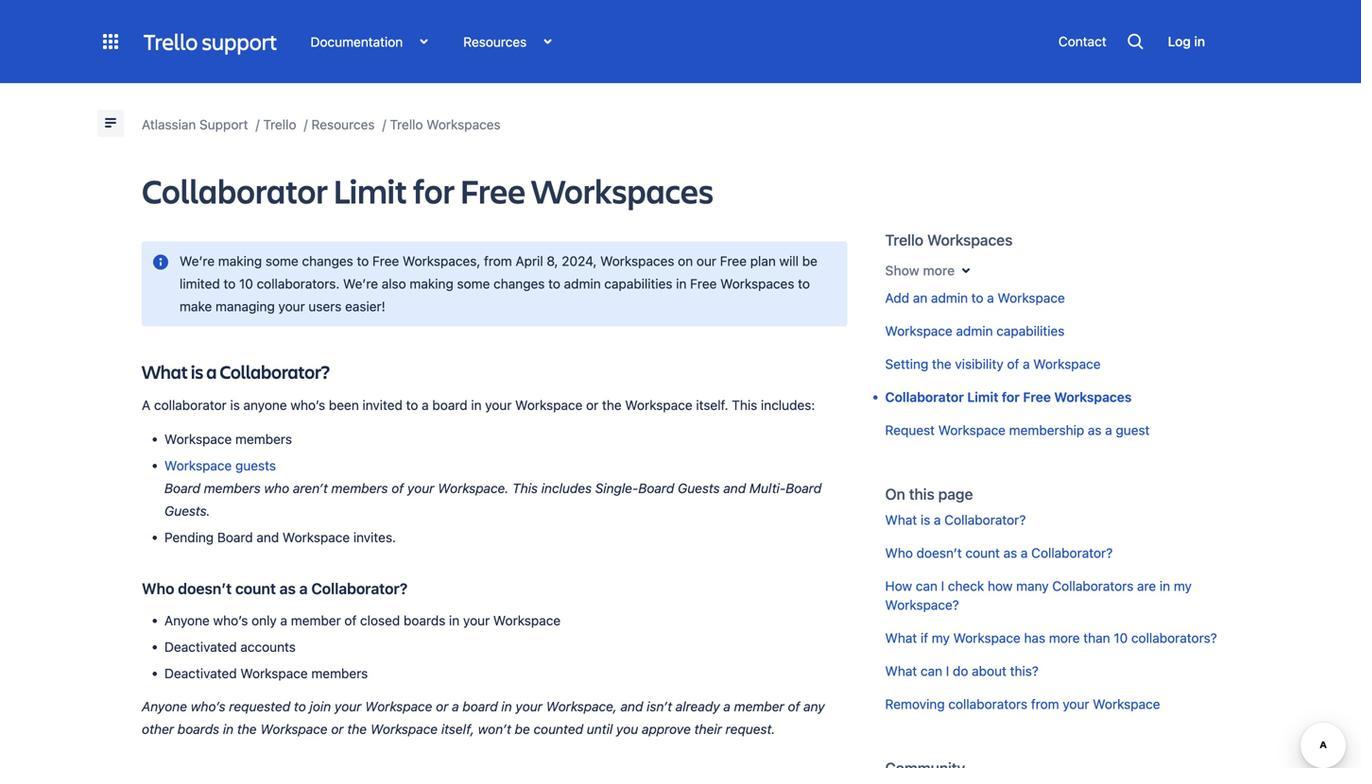 Task type: vqa. For each thing, say whether or not it's contained in the screenshot.
make
yes



Task type: locate. For each thing, give the bounding box(es) containing it.
from
[[484, 253, 512, 269], [1032, 697, 1060, 713]]

member right only
[[291, 613, 341, 629]]

i left the do
[[946, 664, 950, 680]]

also
[[382, 276, 406, 292]]

is
[[191, 359, 203, 384], [230, 398, 240, 413], [921, 513, 931, 528]]

some up collaborators.
[[266, 253, 299, 269]]

admin
[[564, 276, 601, 292], [932, 290, 968, 306], [957, 323, 994, 339]]

1 vertical spatial this
[[513, 481, 538, 496]]

as for request workspace membership as a guest link
[[1088, 423, 1102, 438]]

count
[[966, 546, 1000, 561], [235, 580, 276, 598]]

1 deactivated from the top
[[165, 640, 237, 655]]

than
[[1084, 631, 1111, 646]]

a up 'many'
[[1021, 546, 1028, 561]]

0 horizontal spatial capabilities
[[605, 276, 673, 292]]

who doesn't count as a collaborator? link
[[886, 544, 1113, 563]]

deactivated down the deactivated accounts
[[165, 666, 237, 682]]

1 horizontal spatial we're
[[343, 276, 378, 292]]

as down pending board and workspace invites.
[[280, 580, 296, 598]]

or up itself,
[[436, 700, 449, 715]]

more
[[924, 263, 955, 278], [1050, 631, 1081, 646]]

i left check
[[942, 579, 945, 594]]

limit down the resources "link"
[[333, 168, 408, 213]]

as for who doesn't count as a collaborator? link
[[1004, 546, 1018, 561]]

invited
[[363, 398, 403, 413]]

8,
[[547, 253, 559, 269]]

in inside we're making some changes to free workspaces, from april 8, 2024, workspaces on our free plan will be limited to 10 collaborators. we're also making some changes to admin capabilities in free workspaces to make managing your users easier!
[[676, 276, 687, 292]]

can up workspace?
[[916, 579, 938, 594]]

a inside 'link'
[[988, 290, 995, 306]]

members
[[235, 432, 292, 447], [204, 481, 261, 496], [331, 481, 388, 496], [311, 666, 368, 682]]

0 horizontal spatial more
[[924, 263, 955, 278]]

collaborator down support
[[142, 168, 328, 213]]

who
[[264, 481, 290, 496]]

resources right the trello link
[[312, 117, 375, 132]]

0 horizontal spatial /
[[256, 117, 260, 132]]

already
[[676, 700, 720, 715]]

my
[[1174, 579, 1193, 594], [932, 631, 950, 646]]

1 horizontal spatial /
[[304, 117, 308, 132]]

1 horizontal spatial is
[[230, 398, 240, 413]]

a right only
[[280, 613, 287, 629]]

board up the guests.
[[165, 481, 200, 496]]

0 horizontal spatial resources
[[312, 117, 375, 132]]

guest
[[1116, 423, 1150, 438]]

support
[[202, 26, 278, 56]]

workspace inside 'link'
[[998, 290, 1066, 306]]

1 horizontal spatial i
[[946, 664, 950, 680]]

what is a collaborator? link
[[886, 511, 1027, 530]]

a up workspace admin capabilities
[[988, 290, 995, 306]]

support
[[200, 117, 248, 132]]

1 horizontal spatial count
[[966, 546, 1000, 561]]

0 vertical spatial some
[[266, 253, 299, 269]]

making up managing
[[218, 253, 262, 269]]

1 horizontal spatial more
[[1050, 631, 1081, 646]]

in right log
[[1195, 34, 1206, 49]]

1 vertical spatial can
[[921, 664, 943, 680]]

how
[[988, 579, 1013, 594]]

collaborators.
[[257, 276, 340, 292]]

anyone
[[165, 613, 210, 629], [142, 700, 187, 715]]

in down requested
[[223, 722, 234, 738]]

collaborator? inside 'on this page what is a collaborator?'
[[945, 513, 1027, 528]]

what for what can i do about this?
[[886, 664, 918, 680]]

from left "april"
[[484, 253, 512, 269]]

0 vertical spatial we're
[[180, 253, 215, 269]]

setting the visibility of a workspace link
[[886, 355, 1101, 374]]

your inside the workspace guests board members who aren't members of your workspace. this includes single-board guests and multi-board guests.
[[407, 481, 434, 496]]

for up "workspaces,"
[[413, 168, 455, 213]]

admin right an
[[932, 290, 968, 306]]

other
[[142, 722, 174, 738]]

0 horizontal spatial making
[[218, 253, 262, 269]]

what inside 'on this page what is a collaborator?'
[[886, 513, 918, 528]]

we're up limited
[[180, 253, 215, 269]]

0 horizontal spatial i
[[942, 579, 945, 594]]

making down "workspaces,"
[[410, 276, 454, 292]]

a down this
[[934, 513, 942, 528]]

board
[[165, 481, 200, 496], [639, 481, 675, 496], [786, 481, 822, 496], [217, 530, 253, 546]]

more right the has
[[1050, 631, 1081, 646]]

0 horizontal spatial some
[[266, 253, 299, 269]]

workspaces left on
[[601, 253, 675, 269]]

0 horizontal spatial or
[[331, 722, 344, 738]]

anyone inside "anyone who's requested to join your workspace or a board in your workspace, and isn't already a member of any other boards in the workspace or the workspace itself, won't be counted until you approve their request."
[[142, 700, 187, 715]]

this left includes on the bottom
[[513, 481, 538, 496]]

1 horizontal spatial who
[[886, 546, 914, 561]]

deactivated for deactivated workspace members
[[165, 666, 237, 682]]

0 horizontal spatial who doesn't count as a collaborator?
[[142, 580, 408, 598]]

2 deactivated from the top
[[165, 666, 237, 682]]

admin inside "link"
[[957, 323, 994, 339]]

count up check
[[966, 546, 1000, 561]]

0 vertical spatial as
[[1088, 423, 1102, 438]]

i for do
[[946, 664, 950, 680]]

what left if
[[886, 631, 918, 646]]

/
[[256, 117, 260, 132], [304, 117, 308, 132], [383, 117, 386, 132]]

0 vertical spatial and
[[724, 481, 746, 496]]

who's up the deactivated accounts
[[213, 613, 248, 629]]

contact
[[1059, 34, 1107, 49]]

who's for requested
[[191, 700, 226, 715]]

in down on
[[676, 276, 687, 292]]

1 vertical spatial limit
[[968, 390, 999, 405]]

who's
[[291, 398, 325, 413], [213, 613, 248, 629], [191, 700, 226, 715]]

1 horizontal spatial some
[[457, 276, 490, 292]]

log in link
[[1159, 27, 1215, 56]]

removing collaborators from your workspace
[[886, 697, 1161, 713]]

what can i do about this?
[[886, 664, 1039, 680]]

page
[[939, 486, 974, 504]]

an
[[913, 290, 928, 306]]

1 horizontal spatial making
[[410, 276, 454, 292]]

anyone who's only a member of closed boards in your workspace
[[165, 613, 561, 629]]

as left guest
[[1088, 423, 1102, 438]]

log in
[[1169, 34, 1206, 49]]

anyone for anyone who's requested to join your workspace or a board in your workspace, and isn't already a member of any other boards in the workspace or the workspace itself, won't be counted until you approve their request.
[[142, 700, 187, 715]]

of inside the workspace guests board members who aren't members of your workspace. this includes single-board guests and multi-board guests.
[[392, 481, 404, 496]]

1 vertical spatial who
[[142, 580, 174, 598]]

trello workspaces link up expand sibling pages list icon
[[886, 231, 1013, 250]]

count up only
[[235, 580, 276, 598]]

in inside how can i check how many collaborators are in my workspace?
[[1160, 579, 1171, 594]]

who doesn't count as a collaborator? up how on the bottom right
[[886, 546, 1113, 561]]

1 horizontal spatial doesn't
[[917, 546, 963, 561]]

i inside what can i do about this? link
[[946, 664, 950, 680]]

of right the visibility
[[1008, 357, 1020, 372]]

approve
[[642, 722, 691, 738]]

1 horizontal spatial from
[[1032, 697, 1060, 713]]

resources button
[[449, 27, 564, 56]]

1 horizontal spatial as
[[1004, 546, 1018, 561]]

1 vertical spatial i
[[946, 664, 950, 680]]

2 horizontal spatial is
[[921, 513, 931, 528]]

trello right products dropdown icon
[[144, 26, 198, 56]]

1 vertical spatial doesn't
[[178, 580, 232, 598]]

0 vertical spatial trello workspaces link
[[390, 113, 501, 136]]

0 horizontal spatial my
[[932, 631, 950, 646]]

board
[[433, 398, 468, 413], [463, 700, 498, 715]]

in
[[1195, 34, 1206, 49], [676, 276, 687, 292], [471, 398, 482, 413], [1160, 579, 1171, 594], [449, 613, 460, 629], [502, 700, 512, 715], [223, 722, 234, 738]]

of up invites.
[[392, 481, 404, 496]]

1 vertical spatial collaborator limit for free workspaces
[[886, 390, 1132, 405]]

10 up managing
[[239, 276, 253, 292]]

1 vertical spatial board
[[463, 700, 498, 715]]

from down this?
[[1032, 697, 1060, 713]]

members right 'aren't'
[[331, 481, 388, 496]]

0 vertical spatial capabilities
[[605, 276, 673, 292]]

workspace admin capabilities
[[886, 323, 1065, 339]]

workspaces
[[427, 117, 501, 132], [532, 168, 714, 213], [928, 231, 1013, 249], [601, 253, 675, 269], [721, 276, 795, 292], [1055, 390, 1132, 405]]

0 vertical spatial member
[[291, 613, 341, 629]]

been
[[329, 398, 359, 413]]

doesn't down pending
[[178, 580, 232, 598]]

trello workspaces link
[[390, 113, 501, 136], [886, 231, 1013, 250]]

0 horizontal spatial boards
[[178, 722, 219, 738]]

anyone up other
[[142, 700, 187, 715]]

board inside "anyone who's requested to join your workspace or a board in your workspace, and isn't already a member of any other boards in the workspace or the workspace itself, won't be counted until you approve their request."
[[463, 700, 498, 715]]

can
[[916, 579, 938, 594], [921, 664, 943, 680]]

anyone for anyone who's only a member of closed boards in your workspace
[[165, 613, 210, 629]]

boards inside "anyone who's requested to join your workspace or a board in your workspace, and isn't already a member of any other boards in the workspace or the workspace itself, won't be counted until you approve their request."
[[178, 722, 219, 738]]

who doesn't count as a collaborator?
[[886, 546, 1113, 561], [142, 580, 408, 598]]

in up won't
[[502, 700, 512, 715]]

1 / from the left
[[256, 117, 260, 132]]

i inside how can i check how many collaborators are in my workspace?
[[942, 579, 945, 594]]

if
[[921, 631, 929, 646]]

0 vertical spatial board
[[433, 398, 468, 413]]

0 vertical spatial who
[[886, 546, 914, 561]]

limit down the visibility
[[968, 390, 999, 405]]

any
[[804, 700, 825, 715]]

show
[[886, 263, 920, 278]]

workspaces down resources button
[[427, 117, 501, 132]]

1 vertical spatial 10
[[1114, 631, 1128, 646]]

this inside the workspace guests board members who aren't members of your workspace. this includes single-board guests and multi-board guests.
[[513, 481, 538, 496]]

boards right closed at the bottom left
[[404, 613, 446, 629]]

who down pending
[[142, 580, 174, 598]]

to up managing
[[224, 276, 236, 292]]

0 vertical spatial is
[[191, 359, 203, 384]]

can inside how can i check how many collaborators are in my workspace?
[[916, 579, 938, 594]]

the
[[932, 357, 952, 372], [602, 398, 622, 413], [237, 722, 257, 738], [347, 722, 367, 738]]

collaborator limit for free workspaces up request workspace membership as a guest
[[886, 390, 1132, 405]]

10 inside we're making some changes to free workspaces, from april 8, 2024, workspaces on our free plan will be limited to 10 collaborators. we're also making some changes to admin capabilities in free workspaces to make managing your users easier!
[[239, 276, 253, 292]]

my right if
[[932, 631, 950, 646]]

itself,
[[441, 722, 475, 738]]

doesn't down what is a collaborator? link
[[917, 546, 963, 561]]

is down this
[[921, 513, 931, 528]]

to inside "anyone who's requested to join your workspace or a board in your workspace, and isn't already a member of any other boards in the workspace or the workspace itself, won't be counted until you approve their request."
[[294, 700, 306, 715]]

2 vertical spatial or
[[331, 722, 344, 738]]

1 vertical spatial be
[[515, 722, 530, 738]]

0 vertical spatial doesn't
[[917, 546, 963, 561]]

free up membership
[[1024, 390, 1052, 405]]

i for check
[[942, 579, 945, 594]]

0 horizontal spatial who
[[142, 580, 174, 598]]

can for what
[[921, 664, 943, 680]]

1 vertical spatial member
[[734, 700, 785, 715]]

0 vertical spatial collaborator limit for free workspaces
[[142, 168, 714, 213]]

what if my workspace has more than 10 collaborators?
[[886, 631, 1218, 646]]

1 vertical spatial making
[[410, 276, 454, 292]]

are
[[1138, 579, 1157, 594]]

workspace.
[[438, 481, 509, 496]]

0 horizontal spatial count
[[235, 580, 276, 598]]

10 right than
[[1114, 631, 1128, 646]]

what
[[142, 359, 188, 384], [886, 513, 918, 528], [886, 631, 918, 646], [886, 664, 918, 680]]

workspace,
[[546, 700, 617, 715]]

free
[[460, 168, 526, 213], [373, 253, 399, 269], [720, 253, 747, 269], [690, 276, 717, 292], [1024, 390, 1052, 405]]

board up won't
[[463, 700, 498, 715]]

trello right the resources "link"
[[390, 117, 423, 132]]

board for to
[[433, 398, 468, 413]]

resources dropdown image
[[527, 30, 550, 53]]

2 horizontal spatial and
[[724, 481, 746, 496]]

0 horizontal spatial for
[[413, 168, 455, 213]]

contact link
[[1050, 27, 1117, 56]]

changes
[[302, 253, 353, 269], [494, 276, 545, 292]]

collaborator? up anyone
[[220, 359, 330, 384]]

your
[[278, 299, 305, 314], [485, 398, 512, 413], [407, 481, 434, 496], [463, 613, 490, 629], [1063, 697, 1090, 713], [335, 700, 362, 715], [516, 700, 543, 715]]

0 horizontal spatial this
[[513, 481, 538, 496]]

capabilities inside we're making some changes to free workspaces, from april 8, 2024, workspaces on our free plan will be limited to 10 collaborators. we're also making some changes to admin capabilities in free workspaces to make managing your users easier!
[[605, 276, 673, 292]]

1 vertical spatial more
[[1050, 631, 1081, 646]]

1 vertical spatial boards
[[178, 722, 219, 738]]

anyone who's requested to join your workspace or a board in your workspace, and isn't already a member of any other boards in the workspace or the workspace itself, won't be counted until you approve their request.
[[142, 700, 829, 738]]

0 vertical spatial boards
[[404, 613, 446, 629]]

0 horizontal spatial member
[[291, 613, 341, 629]]

1 horizontal spatial or
[[436, 700, 449, 715]]

in right are
[[1160, 579, 1171, 594]]

1 horizontal spatial who doesn't count as a collaborator?
[[886, 546, 1113, 561]]

deactivated
[[165, 640, 237, 655], [165, 666, 237, 682]]

guests
[[678, 481, 720, 496]]

and inside "anyone who's requested to join your workspace or a board in your workspace, and isn't already a member of any other boards in the workspace or the workspace itself, won't be counted until you approve their request."
[[621, 700, 644, 715]]

changes down "april"
[[494, 276, 545, 292]]

0 horizontal spatial we're
[[180, 253, 215, 269]]

and up you
[[621, 700, 644, 715]]

0 horizontal spatial and
[[257, 530, 279, 546]]

0 horizontal spatial be
[[515, 722, 530, 738]]

0 vertical spatial changes
[[302, 253, 353, 269]]

we're up easier!
[[343, 276, 378, 292]]

free right our
[[720, 253, 747, 269]]

be inside "anyone who's requested to join your workspace or a board in your workspace, and isn't already a member of any other boards in the workspace or the workspace itself, won't be counted until you approve their request."
[[515, 722, 530, 738]]

1 horizontal spatial member
[[734, 700, 785, 715]]

1 vertical spatial anyone
[[142, 700, 187, 715]]

resources
[[464, 34, 527, 49], [312, 117, 375, 132]]

1 vertical spatial who's
[[213, 613, 248, 629]]

0 vertical spatial from
[[484, 253, 512, 269]]

request.
[[726, 722, 776, 738]]

deactivated left accounts
[[165, 640, 237, 655]]

2 vertical spatial and
[[621, 700, 644, 715]]

who
[[886, 546, 914, 561], [142, 580, 174, 598]]

on this page what is a collaborator?
[[886, 486, 1027, 528]]

0 vertical spatial more
[[924, 263, 955, 278]]

this right 'itself.' at the bottom right of the page
[[732, 398, 758, 413]]

/ right the trello link
[[304, 117, 308, 132]]

from inside removing collaborators from your workspace link
[[1032, 697, 1060, 713]]

changes up collaborators.
[[302, 253, 353, 269]]

expand sibling pages list image
[[955, 259, 978, 282]]

1 vertical spatial capabilities
[[997, 323, 1065, 339]]

a right invited
[[422, 398, 429, 413]]

0 vertical spatial be
[[803, 253, 818, 269]]

for up request workspace membership as a guest
[[1002, 390, 1020, 405]]

can for how
[[916, 579, 938, 594]]

0 vertical spatial anyone
[[165, 613, 210, 629]]

to right invited
[[406, 398, 418, 413]]

my right are
[[1174, 579, 1193, 594]]

resources inside resources button
[[464, 34, 527, 49]]

2 horizontal spatial /
[[383, 117, 386, 132]]

resources right documentation dropdown icon at top left
[[464, 34, 527, 49]]

who's inside "anyone who's requested to join your workspace or a board in your workspace, and isn't already a member of any other boards in the workspace or the workspace itself, won't be counted until you approve their request."
[[191, 700, 226, 715]]

0 vertical spatial 10
[[239, 276, 253, 292]]

who's left been
[[291, 398, 325, 413]]

on
[[886, 486, 906, 504]]

capabilities inside "link"
[[997, 323, 1065, 339]]

this
[[732, 398, 758, 413], [513, 481, 538, 496]]

1 vertical spatial changes
[[494, 276, 545, 292]]

free up "april"
[[460, 168, 526, 213]]

0 horizontal spatial collaborator limit for free workspaces
[[142, 168, 714, 213]]

0 vertical spatial my
[[1174, 579, 1193, 594]]

of left any
[[788, 700, 800, 715]]

workspaces up expand sibling pages list icon
[[928, 231, 1013, 249]]

3 / from the left
[[383, 117, 386, 132]]

2 horizontal spatial as
[[1088, 423, 1102, 438]]

or down deactivated workspace members
[[331, 722, 344, 738]]

1 horizontal spatial capabilities
[[997, 323, 1065, 339]]

includes:
[[761, 398, 815, 413]]

1 horizontal spatial limit
[[968, 390, 999, 405]]

0 vertical spatial can
[[916, 579, 938, 594]]

admin down add an admin to a workspace 'link' in the top of the page
[[957, 323, 994, 339]]

0 vertical spatial i
[[942, 579, 945, 594]]

board right invited
[[433, 398, 468, 413]]

easier!
[[345, 299, 386, 314]]

what is a collaborator?
[[142, 359, 330, 384]]

trello
[[144, 26, 198, 56], [263, 117, 296, 132], [390, 117, 423, 132], [886, 231, 924, 249]]

making
[[218, 253, 262, 269], [410, 276, 454, 292]]

can left the do
[[921, 664, 943, 680]]

10
[[239, 276, 253, 292], [1114, 631, 1128, 646]]

anyone up the deactivated accounts
[[165, 613, 210, 629]]

who doesn't count as a collaborator? up only
[[142, 580, 408, 598]]

collaborator limit for free workspaces
[[142, 168, 714, 213], [886, 390, 1132, 405]]

1 vertical spatial for
[[1002, 390, 1020, 405]]



Task type: describe. For each thing, give the bounding box(es) containing it.
workspace admin capabilities link
[[886, 322, 1065, 341]]

what for what if my workspace has more than 10 collaborators?
[[886, 631, 918, 646]]

has
[[1025, 631, 1046, 646]]

board down includes:
[[786, 481, 822, 496]]

a right already
[[724, 700, 731, 715]]

guests.
[[165, 503, 210, 519]]

and inside the workspace guests board members who aren't members of your workspace. this includes single-board guests and multi-board guests.
[[724, 481, 746, 496]]

you
[[617, 722, 639, 738]]

setting the visibility of a workspace
[[886, 357, 1101, 372]]

many
[[1017, 579, 1049, 594]]

1 horizontal spatial 10
[[1114, 631, 1128, 646]]

a up collaborator
[[206, 359, 217, 384]]

anyone
[[244, 398, 287, 413]]

deactivated accounts
[[165, 640, 299, 655]]

users
[[309, 299, 342, 314]]

to up easier!
[[357, 253, 369, 269]]

what can i do about this? link
[[886, 663, 1039, 681]]

members up guests
[[235, 432, 292, 447]]

until
[[587, 722, 613, 738]]

in up workspace.
[[471, 398, 482, 413]]

log
[[1169, 34, 1192, 49]]

includes
[[542, 481, 592, 496]]

documentation dropdown image
[[403, 30, 426, 53]]

trello link
[[263, 113, 296, 136]]

add an admin to a workspace
[[886, 290, 1066, 306]]

admin inside we're making some changes to free workspaces, from april 8, 2024, workspaces on our free plan will be limited to 10 collaborators. we're also making some changes to admin capabilities in free workspaces to make managing your users easier!
[[564, 276, 601, 292]]

request workspace membership as a guest
[[886, 423, 1150, 438]]

search page image
[[1126, 31, 1147, 52]]

add an admin to a workspace link
[[886, 289, 1066, 308]]

count inside who doesn't count as a collaborator? link
[[966, 546, 1000, 561]]

what for what is a collaborator?
[[142, 359, 188, 384]]

invites.
[[354, 530, 396, 546]]

0 horizontal spatial as
[[280, 580, 296, 598]]

workspace guests board members who aren't members of your workspace. this includes single-board guests and multi-board guests.
[[165, 458, 826, 519]]

on
[[678, 253, 693, 269]]

trello inside trello support link
[[144, 26, 198, 56]]

0 horizontal spatial trello workspaces link
[[390, 113, 501, 136]]

workspaces up the 2024,
[[532, 168, 714, 213]]

workspaces up guest
[[1055, 390, 1132, 405]]

2024,
[[562, 253, 597, 269]]

1 horizontal spatial changes
[[494, 276, 545, 292]]

limited
[[180, 276, 220, 292]]

trello support
[[144, 26, 278, 56]]

pending board and workspace invites.
[[165, 530, 396, 546]]

your inside removing collaborators from your workspace link
[[1063, 697, 1090, 713]]

atlassian support / trello / resources / trello workspaces
[[142, 117, 501, 132]]

0 vertical spatial who doesn't count as a collaborator?
[[886, 546, 1113, 561]]

0 horizontal spatial is
[[191, 359, 203, 384]]

to down will
[[798, 276, 810, 292]]

atlassian
[[142, 117, 196, 132]]

a down pending board and workspace invites.
[[300, 580, 308, 598]]

1 horizontal spatial collaborator limit for free workspaces
[[886, 390, 1132, 405]]

guests
[[235, 458, 276, 474]]

0 vertical spatial or
[[586, 398, 599, 413]]

be inside we're making some changes to free workspaces, from april 8, 2024, workspaces on our free plan will be limited to 10 collaborators. we're also making some changes to admin capabilities in free workspaces to make managing your users easier!
[[803, 253, 818, 269]]

we're making some changes to free workspaces, from april 8, 2024, workspaces on our free plan will be limited to 10 collaborators. we're also making some changes to admin capabilities in free workspaces to make managing your users easier!
[[180, 253, 821, 314]]

1 vertical spatial we're
[[343, 276, 378, 292]]

1 vertical spatial and
[[257, 530, 279, 546]]

a right the visibility
[[1023, 357, 1030, 372]]

pending
[[165, 530, 214, 546]]

workspaces,
[[403, 253, 481, 269]]

this?
[[1011, 664, 1039, 680]]

show more
[[886, 263, 955, 278]]

member inside "anyone who's requested to join your workspace or a board in your workspace, and isn't already a member of any other boards in the workspace or the workspace itself, won't be counted until you approve their request."
[[734, 700, 785, 715]]

request
[[886, 423, 935, 438]]

trello workspaces
[[886, 231, 1013, 249]]

board right pending
[[217, 530, 253, 546]]

members up join on the left bottom of page
[[311, 666, 368, 682]]

a collaborator is anyone who's been invited to a board in your workspace or the workspace itself. this includes:
[[142, 398, 815, 413]]

will
[[780, 253, 799, 269]]

a
[[142, 398, 151, 413]]

workspace inside the workspace guests board members who aren't members of your workspace. this includes single-board guests and multi-board guests.
[[165, 458, 232, 474]]

free up also
[[373, 253, 399, 269]]

collaborator? up anyone who's only a member of closed boards in your workspace
[[312, 580, 408, 598]]

1 vertical spatial some
[[457, 276, 490, 292]]

products dropdown image
[[99, 30, 122, 53]]

members down workspace guests link
[[204, 481, 261, 496]]

april
[[516, 253, 543, 269]]

1 vertical spatial or
[[436, 700, 449, 715]]

how can i check how many collaborators are in my workspace?
[[886, 579, 1193, 613]]

what if my workspace has more than 10 collaborators? link
[[886, 629, 1218, 648]]

plan
[[751, 253, 776, 269]]

trello up show
[[886, 231, 924, 249]]

board for or
[[463, 700, 498, 715]]

open page tree image
[[99, 112, 122, 134]]

0 horizontal spatial collaborator
[[142, 168, 328, 213]]

1 vertical spatial who doesn't count as a collaborator?
[[142, 580, 408, 598]]

0 horizontal spatial changes
[[302, 253, 353, 269]]

atlassian support link
[[142, 113, 248, 136]]

from inside we're making some changes to free workspaces, from april 8, 2024, workspaces on our free plan will be limited to 10 collaborators. we're also making some changes to admin capabilities in free workspaces to make managing your users easier!
[[484, 253, 512, 269]]

documentation
[[311, 34, 403, 49]]

collaborators
[[1053, 579, 1134, 594]]

in right closed at the bottom left
[[449, 613, 460, 629]]

1 vertical spatial resources
[[312, 117, 375, 132]]

1 horizontal spatial collaborator
[[886, 390, 964, 405]]

workspace inside "link"
[[886, 323, 953, 339]]

collaborators
[[949, 697, 1028, 713]]

panel info image
[[149, 255, 172, 270]]

of inside setting the visibility of a workspace link
[[1008, 357, 1020, 372]]

add
[[886, 290, 910, 306]]

0 horizontal spatial doesn't
[[178, 580, 232, 598]]

do
[[953, 664, 969, 680]]

1 horizontal spatial for
[[1002, 390, 1020, 405]]

1 vertical spatial trello workspaces link
[[886, 231, 1013, 250]]

counted
[[534, 722, 584, 738]]

aren't
[[293, 481, 328, 496]]

a left guest
[[1106, 423, 1113, 438]]

a inside 'on this page what is a collaborator?'
[[934, 513, 942, 528]]

how
[[886, 579, 913, 594]]

setting
[[886, 357, 929, 372]]

isn't
[[647, 700, 672, 715]]

to down 8,
[[549, 276, 561, 292]]

1 vertical spatial is
[[230, 398, 240, 413]]

requested
[[229, 700, 291, 715]]

workspace?
[[886, 598, 960, 613]]

deactivated for deactivated accounts
[[165, 640, 237, 655]]

workspaces down plan
[[721, 276, 795, 292]]

more inside what if my workspace has more than 10 collaborators? link
[[1050, 631, 1081, 646]]

workspaces inside 'trello workspaces' link
[[928, 231, 1013, 249]]

multi-
[[750, 481, 786, 496]]

more inside show more "button"
[[924, 263, 955, 278]]

managing
[[216, 299, 275, 314]]

collaborator
[[154, 398, 227, 413]]

visibility
[[956, 357, 1004, 372]]

won't
[[478, 722, 511, 738]]

check
[[948, 579, 985, 594]]

a up itself,
[[452, 700, 459, 715]]

1 vertical spatial my
[[932, 631, 950, 646]]

who's for only
[[213, 613, 248, 629]]

show more button
[[886, 259, 978, 282]]

request workspace membership as a guest link
[[886, 421, 1150, 440]]

removing collaborators from your workspace link
[[886, 696, 1161, 715]]

0 vertical spatial this
[[732, 398, 758, 413]]

closed
[[360, 613, 400, 629]]

trello support link
[[144, 26, 278, 57]]

accounts
[[241, 640, 296, 655]]

only
[[252, 613, 277, 629]]

1 vertical spatial count
[[235, 580, 276, 598]]

0 vertical spatial who's
[[291, 398, 325, 413]]

board left guests
[[639, 481, 675, 496]]

your inside we're making some changes to free workspaces, from april 8, 2024, workspaces on our free plan will be limited to 10 collaborators. we're also making some changes to admin capabilities in free workspaces to make managing your users easier!
[[278, 299, 305, 314]]

collaborator? up collaborators
[[1032, 546, 1113, 561]]

free down our
[[690, 276, 717, 292]]

of left closed at the bottom left
[[345, 613, 357, 629]]

deactivated workspace members
[[165, 666, 368, 682]]

is inside 'on this page what is a collaborator?'
[[921, 513, 931, 528]]

how can i check how many collaborators are in my workspace? link
[[886, 577, 1220, 615]]

join
[[310, 700, 331, 715]]

my inside how can i check how many collaborators are in my workspace?
[[1174, 579, 1193, 594]]

this
[[910, 486, 935, 504]]

admin inside 'link'
[[932, 290, 968, 306]]

2 / from the left
[[304, 117, 308, 132]]

of inside "anyone who's requested to join your workspace or a board in your workspace, and isn't already a member of any other boards in the workspace or the workspace itself, won't be counted until you approve their request."
[[788, 700, 800, 715]]

resources link
[[312, 113, 375, 136]]

trello right support
[[263, 117, 296, 132]]

to inside 'link'
[[972, 290, 984, 306]]

0 vertical spatial limit
[[333, 168, 408, 213]]



